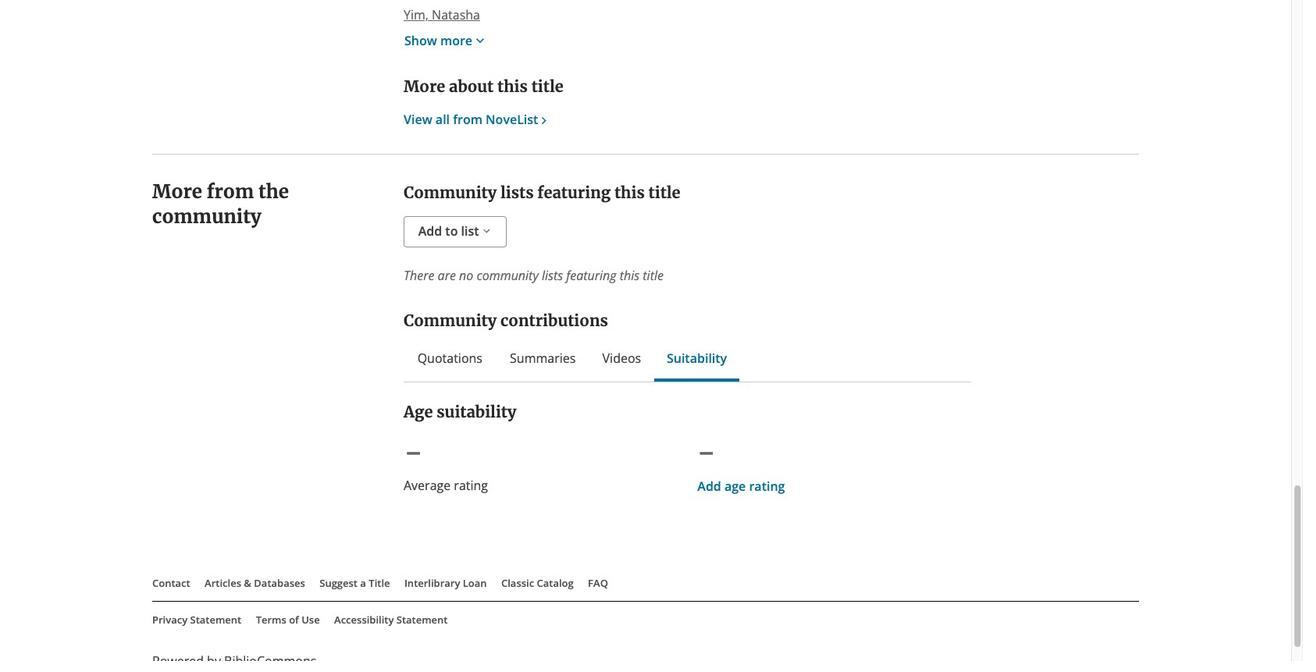 Task type: vqa. For each thing, say whether or not it's contained in the screenshot.
first - from left
yes



Task type: locate. For each thing, give the bounding box(es) containing it.
1 horizontal spatial statement
[[396, 613, 448, 627]]

more inside more from the community
[[152, 179, 202, 204]]

no
[[459, 267, 473, 284]]

- up add age rating button
[[697, 433, 716, 472]]

terms of use
[[256, 613, 320, 627]]

terms of use link
[[256, 613, 320, 627]]

- inside - average rating
[[404, 433, 423, 472]]

0 vertical spatial lists
[[500, 183, 534, 202]]

loan
[[463, 576, 487, 590]]

more for more from the community
[[152, 179, 202, 204]]

from inside more from the community
[[207, 179, 254, 204]]

community up 'to'
[[404, 183, 497, 202]]

interlibrary loan link
[[404, 576, 487, 590]]

2 vertical spatial this
[[620, 267, 640, 284]]

1 - from the left
[[404, 433, 423, 472]]

add to list button
[[404, 216, 507, 247]]

add left 'to'
[[418, 222, 442, 240]]

1 horizontal spatial more
[[404, 76, 445, 96]]

show more
[[404, 32, 472, 49]]

accessibility statement
[[334, 613, 448, 627]]

2 statement from the left
[[396, 613, 448, 627]]

lists up contributions
[[542, 267, 563, 284]]

accessibility statement link
[[334, 613, 448, 627]]

- for - average rating
[[404, 433, 423, 472]]

from left the
[[207, 179, 254, 204]]

0 horizontal spatial -
[[404, 433, 423, 472]]

1 vertical spatial from
[[207, 179, 254, 204]]

community up quotations
[[404, 311, 497, 330]]

community right no in the top left of the page
[[477, 267, 539, 284]]

average
[[404, 477, 451, 494]]

title
[[369, 576, 390, 590]]

add left age
[[697, 478, 721, 495]]

1 vertical spatial community
[[477, 267, 539, 284]]

rating
[[454, 477, 488, 494], [749, 478, 785, 495]]

classic
[[501, 576, 534, 590]]

catalog
[[537, 576, 574, 590]]

1 horizontal spatial -
[[697, 433, 716, 472]]

contact link
[[152, 576, 190, 590]]

1 vertical spatial title
[[648, 183, 681, 202]]

suitability
[[437, 402, 516, 421]]

1 community from the top
[[404, 183, 497, 202]]

-
[[404, 433, 423, 472], [697, 433, 716, 472]]

of
[[289, 613, 299, 627]]

- add age rating
[[697, 433, 785, 495]]

more
[[404, 76, 445, 96], [152, 179, 202, 204]]

1 vertical spatial community
[[404, 311, 497, 330]]

0 vertical spatial community
[[404, 183, 497, 202]]

lists
[[500, 183, 534, 202], [542, 267, 563, 284]]

community down the
[[152, 204, 261, 229]]

rating inside the - add age rating
[[749, 478, 785, 495]]

add age rating button
[[697, 476, 792, 514]]

0 vertical spatial from
[[453, 111, 482, 128]]

1 vertical spatial more
[[152, 179, 202, 204]]

1 vertical spatial this
[[614, 183, 645, 202]]

articles & databases
[[205, 576, 305, 590]]

rating right age
[[749, 478, 785, 495]]

accessibility
[[334, 613, 394, 627]]

0 horizontal spatial from
[[207, 179, 254, 204]]

rating right the average
[[454, 477, 488, 494]]

community lists featuring this title
[[404, 183, 681, 202]]

summaries
[[510, 350, 576, 367]]

0 vertical spatial add
[[418, 222, 442, 240]]

2 community from the top
[[404, 311, 497, 330]]

0 horizontal spatial rating
[[454, 477, 488, 494]]

0 horizontal spatial community
[[152, 204, 261, 229]]

community for community contributions
[[404, 311, 497, 330]]

- average rating
[[404, 433, 488, 494]]

statement down articles
[[190, 613, 241, 627]]

community inside more from the community
[[152, 204, 261, 229]]

1 horizontal spatial community
[[477, 267, 539, 284]]

statement
[[190, 613, 241, 627], [396, 613, 448, 627]]

statement for privacy statement
[[190, 613, 241, 627]]

0 vertical spatial more
[[404, 76, 445, 96]]

community
[[404, 183, 497, 202], [404, 311, 497, 330]]

- up the average
[[404, 433, 423, 472]]

age suitability
[[404, 402, 516, 421]]

1 vertical spatial featuring
[[566, 267, 616, 284]]

privacy statement link
[[152, 613, 241, 627]]

there
[[404, 267, 434, 284]]

1 horizontal spatial add
[[697, 478, 721, 495]]

0 horizontal spatial add
[[418, 222, 442, 240]]

0 horizontal spatial statement
[[190, 613, 241, 627]]

featuring
[[537, 183, 611, 202], [566, 267, 616, 284]]

this
[[497, 76, 528, 96], [614, 183, 645, 202], [620, 267, 640, 284]]

list
[[461, 222, 479, 240]]

1 statement from the left
[[190, 613, 241, 627]]

2 - from the left
[[697, 433, 716, 472]]

0 vertical spatial title
[[531, 76, 563, 96]]

featuring down svg chevron right icon
[[537, 183, 611, 202]]

1 horizontal spatial rating
[[749, 478, 785, 495]]

0 horizontal spatial more
[[152, 179, 202, 204]]

add
[[418, 222, 442, 240], [697, 478, 721, 495]]

statement down interlibrary
[[396, 613, 448, 627]]

svg chevron down image
[[472, 33, 488, 48]]

community for from
[[152, 204, 261, 229]]

are
[[438, 267, 456, 284]]

svg chevron down image
[[480, 223, 493, 239]]

1 vertical spatial lists
[[542, 267, 563, 284]]

- inside the - add age rating
[[697, 433, 716, 472]]

suitability button
[[667, 349, 727, 368]]

featuring up contributions
[[566, 267, 616, 284]]

title
[[531, 76, 563, 96], [648, 183, 681, 202], [643, 267, 664, 284]]

more
[[440, 32, 472, 49]]

1 vertical spatial add
[[697, 478, 721, 495]]

view all from novelist
[[404, 111, 538, 128]]

lists down novelist
[[500, 183, 534, 202]]

faq link
[[588, 576, 608, 590]]

databases
[[254, 576, 305, 590]]

articles
[[205, 576, 241, 590]]

community
[[152, 204, 261, 229], [477, 267, 539, 284]]

0 vertical spatial community
[[152, 204, 261, 229]]

from right all
[[453, 111, 482, 128]]

from
[[453, 111, 482, 128], [207, 179, 254, 204]]



Task type: describe. For each thing, give the bounding box(es) containing it.
privacy
[[152, 613, 187, 627]]

- for - add age rating
[[697, 433, 716, 472]]

community contributions
[[404, 311, 608, 330]]

summaries button
[[509, 349, 577, 368]]

age
[[404, 402, 433, 421]]

yim,
[[404, 6, 429, 23]]

suggest a title
[[320, 576, 390, 590]]

show more button
[[404, 30, 489, 51]]

interlibrary
[[404, 576, 460, 590]]

a
[[360, 576, 366, 590]]

contact
[[152, 576, 190, 590]]

add inside the - add age rating
[[697, 478, 721, 495]]

all
[[436, 111, 450, 128]]

natasha
[[432, 6, 480, 23]]

classic catalog
[[501, 576, 574, 590]]

age
[[724, 478, 746, 495]]

more about this title
[[404, 76, 563, 96]]

contributions
[[500, 311, 608, 330]]

quotations
[[417, 350, 482, 367]]

show
[[404, 32, 437, 49]]

interlibrary loan
[[404, 576, 487, 590]]

about
[[449, 76, 494, 96]]

the
[[258, 179, 289, 204]]

0 horizontal spatial lists
[[500, 183, 534, 202]]

community for are
[[477, 267, 539, 284]]

2 vertical spatial title
[[643, 267, 664, 284]]

novelist
[[486, 111, 538, 128]]

view all from novelist link
[[404, 111, 552, 128]]

there are no community lists featuring this title
[[404, 267, 664, 284]]

suggest a title link
[[320, 576, 390, 590]]

classic catalog link
[[501, 576, 574, 590]]

rating inside - average rating
[[454, 477, 488, 494]]

quotations button
[[416, 349, 484, 368]]

use
[[302, 613, 320, 627]]

more for more about this title
[[404, 76, 445, 96]]

0 vertical spatial this
[[497, 76, 528, 96]]

articles & databases link
[[205, 576, 305, 590]]

1 horizontal spatial from
[[453, 111, 482, 128]]

0 vertical spatial featuring
[[537, 183, 611, 202]]

add to list
[[418, 222, 479, 240]]

suitability
[[667, 350, 727, 367]]

videos
[[602, 350, 641, 367]]

privacy statement
[[152, 613, 241, 627]]

statement for accessibility statement
[[396, 613, 448, 627]]

more from the community
[[152, 179, 289, 229]]

videos button
[[602, 349, 642, 368]]

community for community lists featuring this title
[[404, 183, 497, 202]]

to
[[445, 222, 458, 240]]

suggest
[[320, 576, 358, 590]]

&
[[244, 576, 251, 590]]

view
[[404, 111, 432, 128]]

1 horizontal spatial lists
[[542, 267, 563, 284]]

terms
[[256, 613, 286, 627]]

yim, natasha
[[404, 6, 480, 23]]

faq
[[588, 576, 608, 590]]

svg chevron right image
[[537, 113, 552, 128]]

add inside popup button
[[418, 222, 442, 240]]

yim, natasha link
[[404, 6, 480, 23]]



